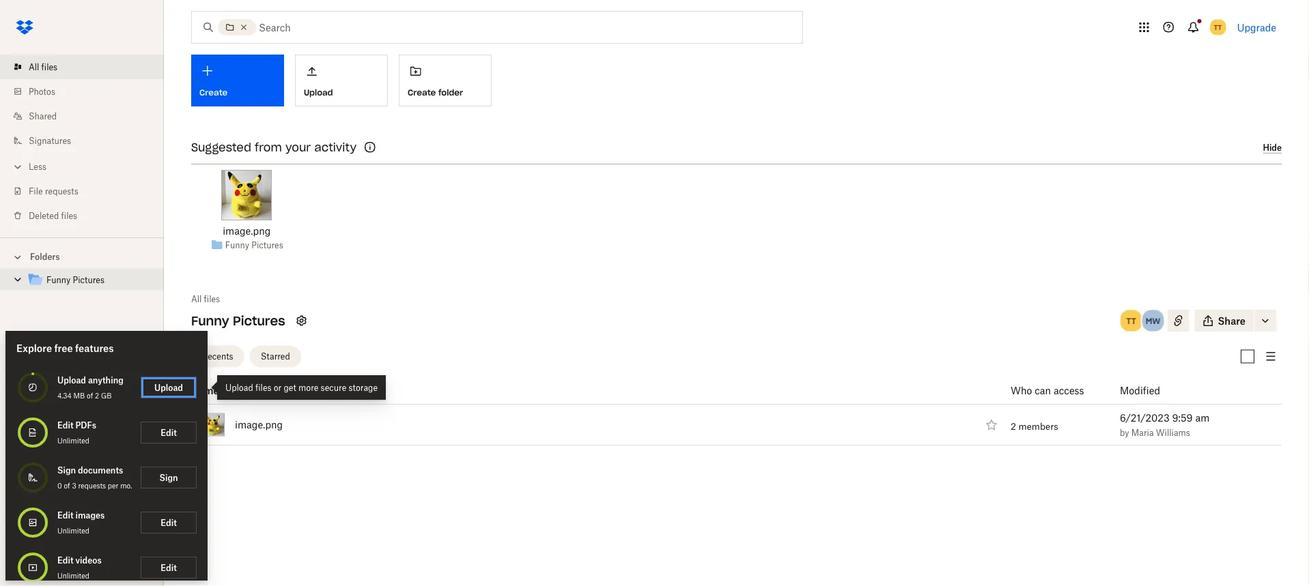 Task type: describe. For each thing, give the bounding box(es) containing it.
create
[[408, 87, 436, 98]]

dropbox image
[[11, 14, 38, 41]]

4.34 inside the explore free features 4.34 mb of 2 gb
[[41, 564, 55, 573]]

explore free features menu
[[5, 331, 208, 587]]

1 vertical spatial all
[[191, 294, 202, 304]]

0 vertical spatial funny pictures
[[225, 240, 283, 251]]

edit button for edit images
[[141, 512, 197, 534]]

/funny pictures/image.png image inside name image.png, modified 6/21/2023 9:59 am, element
[[202, 414, 225, 437]]

features for explore free features
[[75, 343, 114, 354]]

upload anything 4.34 mb of 2 gb
[[57, 375, 124, 400]]

of inside the explore free features 4.34 mb of 2 gb
[[70, 564, 77, 573]]

explore free features
[[16, 343, 114, 354]]

requests inside list
[[45, 186, 78, 196]]

0 vertical spatial image.png
[[223, 225, 271, 237]]

edit inside edit images unlimited
[[57, 511, 73, 521]]

am
[[1196, 413, 1210, 424]]

all inside all files list item
[[29, 62, 39, 72]]

6/21/2023 9:59 am by maria williams
[[1120, 413, 1210, 439]]

images
[[75, 511, 105, 521]]

2 inside the explore free features 4.34 mb of 2 gb
[[79, 564, 83, 573]]

gb inside the explore free features 4.34 mb of 2 gb
[[85, 564, 95, 573]]

of inside sign documents 0 of 3 requests per mo.
[[64, 482, 70, 491]]

edit button for edit videos
[[141, 558, 197, 579]]

videos
[[75, 556, 102, 566]]

quota usage element for edit pdfs
[[16, 417, 49, 450]]

activity
[[314, 140, 357, 154]]

access
[[1054, 385, 1085, 397]]

all files list item
[[0, 55, 164, 79]]

recents
[[202, 352, 233, 362]]

files inside list item
[[41, 62, 57, 72]]

edit button for edit pdfs
[[141, 422, 197, 444]]

recents button
[[191, 346, 244, 368]]

from
[[255, 140, 282, 154]]

2 vertical spatial funny pictures
[[191, 313, 285, 329]]

3
[[72, 482, 76, 491]]

modified
[[1120, 385, 1161, 397]]

gb inside upload anything 4.34 mb of 2 gb
[[101, 392, 112, 400]]

1 vertical spatial pictures
[[73, 275, 105, 286]]

1 vertical spatial funny pictures
[[46, 275, 105, 286]]

who
[[1011, 385, 1033, 397]]

quota usage element for upload anything
[[16, 372, 49, 404]]

name image.png, modified 6/21/2023 9:59 am, element
[[161, 405, 1282, 446]]

quota usage element for edit images
[[16, 507, 49, 540]]

file
[[29, 186, 43, 196]]

less image
[[11, 160, 25, 174]]

suggested from your activity
[[191, 140, 357, 154]]

folder
[[439, 87, 463, 98]]

2 members
[[1011, 421, 1059, 432]]

explore for explore free features
[[16, 343, 52, 354]]

sign documents 0 of 3 requests per mo.
[[57, 466, 132, 491]]

upload for upload
[[154, 383, 183, 393]]

explore for explore free features 4.34 mb of 2 gb
[[41, 552, 66, 560]]

edit inside edit pdfs unlimited
[[57, 421, 73, 431]]

all files inside "all files" link
[[29, 62, 57, 72]]

folders
[[30, 252, 60, 262]]

by
[[1120, 428, 1130, 439]]

sign for sign documents 0 of 3 requests per mo.
[[57, 466, 76, 476]]

quota usage element for sign documents
[[16, 462, 49, 495]]

9:59
[[1173, 413, 1193, 424]]

1 vertical spatial image.png
[[235, 419, 283, 431]]

file requests
[[29, 186, 78, 196]]

name button
[[191, 383, 978, 399]]

name
[[191, 385, 219, 397]]

2 horizontal spatial files
[[204, 294, 220, 304]]

2 inside upload anything 4.34 mb of 2 gb
[[95, 392, 99, 400]]

free for explore free features
[[54, 343, 73, 354]]

can
[[1035, 385, 1052, 397]]

2 vertical spatial pictures
[[233, 313, 285, 329]]

williams
[[1157, 428, 1191, 439]]

upgrade link
[[1238, 22, 1277, 33]]

members
[[1019, 421, 1059, 432]]

create folder button
[[399, 55, 492, 107]]



Task type: vqa. For each thing, say whether or not it's contained in the screenshot.
Williams
yes



Task type: locate. For each thing, give the bounding box(es) containing it.
0 horizontal spatial of
[[64, 482, 70, 491]]

starred
[[261, 352, 290, 362]]

files up photos on the top
[[41, 62, 57, 72]]

edit videos unlimited
[[57, 556, 102, 581]]

0 vertical spatial edit button
[[141, 422, 197, 444]]

explore inside explore free features menu
[[16, 343, 52, 354]]

shared
[[29, 111, 57, 121]]

1 horizontal spatial gb
[[101, 392, 112, 400]]

1 vertical spatial funny
[[46, 275, 71, 286]]

funny pictures link
[[225, 239, 283, 252], [27, 272, 153, 290]]

all files
[[29, 62, 57, 72], [191, 294, 220, 304]]

modified button
[[1120, 383, 1196, 399]]

0 vertical spatial of
[[87, 392, 93, 400]]

table
[[161, 378, 1282, 446]]

signatures
[[29, 136, 71, 146]]

all
[[29, 62, 39, 72], [191, 294, 202, 304]]

requests inside sign documents 0 of 3 requests per mo.
[[78, 482, 106, 491]]

free inside menu
[[54, 343, 73, 354]]

/funny pictures/image.png image down the "from"
[[221, 170, 272, 221]]

upload for upload anything 4.34 mb of 2 gb
[[57, 375, 86, 386]]

suggested
[[191, 140, 251, 154]]

1 vertical spatial requests
[[78, 482, 106, 491]]

features up anything
[[75, 343, 114, 354]]

sign inside sign button
[[160, 473, 178, 483]]

1 vertical spatial of
[[64, 482, 70, 491]]

unlimited down pdfs
[[57, 437, 89, 445]]

0 vertical spatial unlimited
[[57, 437, 89, 445]]

0 vertical spatial mb
[[74, 392, 85, 400]]

edit inside edit videos unlimited
[[57, 556, 73, 566]]

1 horizontal spatial all
[[191, 294, 202, 304]]

free inside the explore free features 4.34 mb of 2 gb
[[68, 552, 81, 560]]

free down edit images unlimited
[[68, 552, 81, 560]]

1 horizontal spatial funny pictures link
[[225, 239, 283, 252]]

2 right add to starred 'image'
[[1011, 421, 1017, 432]]

0 vertical spatial 2
[[95, 392, 99, 400]]

gb down edit images unlimited
[[85, 564, 95, 573]]

free up upload anything 4.34 mb of 2 gb
[[54, 343, 73, 354]]

upgrade
[[1238, 22, 1277, 33]]

0 horizontal spatial 4.34
[[41, 564, 55, 573]]

unlimited for videos
[[57, 572, 89, 581]]

mb inside the explore free features 4.34 mb of 2 gb
[[57, 564, 69, 573]]

share button
[[1195, 310, 1254, 332]]

0 horizontal spatial all files link
[[11, 55, 164, 79]]

0 vertical spatial explore
[[16, 343, 52, 354]]

quota usage element
[[16, 372, 49, 404], [16, 417, 49, 450], [16, 462, 49, 495], [16, 507, 49, 540], [14, 551, 36, 573], [16, 552, 49, 585]]

0 horizontal spatial upload
[[57, 375, 86, 386]]

1 horizontal spatial all files
[[191, 294, 220, 304]]

unlimited for pdfs
[[57, 437, 89, 445]]

all files link inside list
[[11, 55, 164, 79]]

funny pictures
[[225, 240, 283, 251], [46, 275, 105, 286], [191, 313, 285, 329]]

sign button
[[141, 467, 197, 489]]

1 vertical spatial 4.34
[[41, 564, 55, 573]]

0 vertical spatial funny
[[225, 240, 249, 251]]

0 horizontal spatial gb
[[85, 564, 95, 573]]

0 vertical spatial gb
[[101, 392, 112, 400]]

0
[[57, 482, 62, 491]]

2 vertical spatial files
[[204, 294, 220, 304]]

2 down edit images unlimited
[[79, 564, 83, 573]]

0 vertical spatial pictures
[[252, 240, 283, 251]]

/funny pictures/image.png image down name
[[202, 414, 225, 437]]

documents
[[78, 466, 123, 476]]

2 horizontal spatial 2
[[1011, 421, 1017, 432]]

2 edit button from the top
[[141, 512, 197, 534]]

mb
[[74, 392, 85, 400], [57, 564, 69, 573]]

quota usage element for edit videos
[[16, 552, 49, 585]]

upload inside upload anything 4.34 mb of 2 gb
[[57, 375, 86, 386]]

features inside the explore free features 4.34 mb of 2 gb
[[83, 552, 111, 560]]

all up recents button
[[191, 294, 202, 304]]

of
[[87, 392, 93, 400], [64, 482, 70, 491], [70, 564, 77, 573]]

explore
[[16, 343, 52, 354], [41, 552, 66, 560]]

create folder
[[408, 87, 463, 98]]

6/21/2023
[[1120, 413, 1170, 424]]

maria
[[1132, 428, 1154, 439]]

4.34
[[57, 392, 72, 400], [41, 564, 55, 573]]

2
[[95, 392, 99, 400], [1011, 421, 1017, 432], [79, 564, 83, 573]]

features down edit images unlimited
[[83, 552, 111, 560]]

0 vertical spatial free
[[54, 343, 73, 354]]

unlimited inside edit pdfs unlimited
[[57, 437, 89, 445]]

1 vertical spatial mb
[[57, 564, 69, 573]]

1 horizontal spatial of
[[70, 564, 77, 573]]

0 vertical spatial features
[[75, 343, 114, 354]]

upload button
[[141, 377, 197, 399]]

1 vertical spatial all files link
[[191, 292, 220, 306]]

quota usage element left the explore free features 4.34 mb of 2 gb
[[14, 551, 36, 573]]

/funny pictures/image.png image
[[221, 170, 272, 221], [202, 414, 225, 437]]

1 horizontal spatial sign
[[160, 473, 178, 483]]

4.34 left edit videos unlimited
[[41, 564, 55, 573]]

photos
[[29, 86, 55, 97]]

per
[[108, 482, 118, 491]]

table containing name
[[161, 378, 1282, 446]]

file requests link
[[11, 179, 164, 204]]

of inside upload anything 4.34 mb of 2 gb
[[87, 392, 93, 400]]

unlimited down videos
[[57, 572, 89, 581]]

who can access
[[1011, 385, 1085, 397]]

explore free features 4.34 mb of 2 gb
[[41, 552, 111, 573]]

features
[[75, 343, 114, 354], [83, 552, 111, 560]]

0 horizontal spatial all files
[[29, 62, 57, 72]]

requests right the file
[[45, 186, 78, 196]]

3 edit button from the top
[[141, 558, 197, 579]]

explore inside the explore free features 4.34 mb of 2 gb
[[41, 552, 66, 560]]

1 vertical spatial files
[[61, 211, 77, 221]]

1 vertical spatial funny pictures link
[[27, 272, 153, 290]]

0 vertical spatial image.png link
[[223, 223, 271, 238]]

pdfs
[[75, 421, 96, 431]]

list
[[0, 46, 164, 238]]

0 vertical spatial all
[[29, 62, 39, 72]]

0 horizontal spatial mb
[[57, 564, 69, 573]]

1 horizontal spatial upload
[[154, 383, 183, 393]]

of left 3 at the left of page
[[64, 482, 70, 491]]

1 vertical spatial /funny pictures/image.png image
[[202, 414, 225, 437]]

0 vertical spatial 4.34
[[57, 392, 72, 400]]

sign up 0 on the bottom of the page
[[57, 466, 76, 476]]

1 vertical spatial features
[[83, 552, 111, 560]]

1 horizontal spatial files
[[61, 211, 77, 221]]

files
[[41, 62, 57, 72], [61, 211, 77, 221], [204, 294, 220, 304]]

unlimited for images
[[57, 527, 89, 536]]

0 vertical spatial all files
[[29, 62, 57, 72]]

0 vertical spatial /funny pictures/image.png image
[[221, 170, 272, 221]]

0 vertical spatial requests
[[45, 186, 78, 196]]

2 vertical spatial edit button
[[141, 558, 197, 579]]

of down edit images unlimited
[[70, 564, 77, 573]]

1 vertical spatial unlimited
[[57, 527, 89, 536]]

add to starred image
[[984, 417, 1000, 434]]

0 horizontal spatial all
[[29, 62, 39, 72]]

pictures
[[252, 240, 283, 251], [73, 275, 105, 286], [233, 313, 285, 329]]

all files up recents button
[[191, 294, 220, 304]]

image.png
[[223, 225, 271, 237], [235, 419, 283, 431]]

1 unlimited from the top
[[57, 437, 89, 445]]

0 vertical spatial funny pictures link
[[225, 239, 283, 252]]

mb left videos
[[57, 564, 69, 573]]

unlimited inside edit images unlimited
[[57, 527, 89, 536]]

edit
[[57, 421, 73, 431], [161, 428, 177, 438], [57, 511, 73, 521], [161, 518, 177, 528], [57, 556, 73, 566], [161, 563, 177, 574]]

2 vertical spatial funny
[[191, 313, 229, 329]]

unlimited inside edit videos unlimited
[[57, 572, 89, 581]]

all files up photos on the top
[[29, 62, 57, 72]]

all files link up recents button
[[191, 292, 220, 306]]

anything
[[88, 375, 124, 386]]

0 horizontal spatial sign
[[57, 466, 76, 476]]

mo.
[[120, 482, 132, 491]]

2 vertical spatial 2
[[79, 564, 83, 573]]

all up photos on the top
[[29, 62, 39, 72]]

1 vertical spatial image.png link
[[235, 417, 283, 434]]

1 edit button from the top
[[141, 422, 197, 444]]

image.png link for create folder button
[[223, 223, 271, 238]]

1 horizontal spatial 4.34
[[57, 392, 72, 400]]

gb down anything
[[101, 392, 112, 400]]

4.34 up edit pdfs unlimited
[[57, 392, 72, 400]]

None field
[[0, 0, 100, 15]]

quota usage element left edit images unlimited
[[16, 507, 49, 540]]

starred button
[[250, 346, 301, 368]]

features for explore free features 4.34 mb of 2 gb
[[83, 552, 111, 560]]

upload down the explore free features
[[57, 375, 86, 386]]

2 vertical spatial of
[[70, 564, 77, 573]]

all files link up the shared 'link'
[[11, 55, 164, 79]]

gb
[[101, 392, 112, 400], [85, 564, 95, 573]]

files up recents button
[[204, 294, 220, 304]]

2 unlimited from the top
[[57, 527, 89, 536]]

0 horizontal spatial funny pictures link
[[27, 272, 153, 290]]

edit pdfs unlimited
[[57, 421, 96, 445]]

free
[[54, 343, 73, 354], [68, 552, 81, 560]]

deleted files link
[[11, 204, 164, 228]]

1 vertical spatial free
[[68, 552, 81, 560]]

list containing all files
[[0, 46, 164, 238]]

1 vertical spatial gb
[[85, 564, 95, 573]]

0 vertical spatial files
[[41, 62, 57, 72]]

2 down anything
[[95, 392, 99, 400]]

shared link
[[11, 104, 164, 128]]

quota usage element for explore free features
[[14, 551, 36, 573]]

all files link
[[11, 55, 164, 79], [191, 292, 220, 306]]

mb inside upload anything 4.34 mb of 2 gb
[[74, 392, 85, 400]]

free for explore free features 4.34 mb of 2 gb
[[68, 552, 81, 560]]

upload inside upload button
[[154, 383, 183, 393]]

sign right mo.
[[160, 473, 178, 483]]

sign for sign
[[160, 473, 178, 483]]

1 horizontal spatial 2
[[95, 392, 99, 400]]

1 vertical spatial edit button
[[141, 512, 197, 534]]

sign
[[57, 466, 76, 476], [160, 473, 178, 483]]

files right "deleted"
[[61, 211, 77, 221]]

quota usage element left edit pdfs unlimited
[[16, 417, 49, 450]]

2 vertical spatial unlimited
[[57, 572, 89, 581]]

2 members button
[[1011, 421, 1059, 432]]

1 vertical spatial 2
[[1011, 421, 1017, 432]]

unlimited down images
[[57, 527, 89, 536]]

features inside menu
[[75, 343, 114, 354]]

upload
[[57, 375, 86, 386], [154, 383, 183, 393]]

3 unlimited from the top
[[57, 572, 89, 581]]

folders button
[[0, 247, 164, 267]]

requests down documents
[[78, 482, 106, 491]]

image.png link for modified button
[[235, 417, 283, 434]]

share
[[1219, 315, 1246, 327]]

deleted files
[[29, 211, 77, 221]]

4.34 inside upload anything 4.34 mb of 2 gb
[[57, 392, 72, 400]]

image.png link
[[223, 223, 271, 238], [235, 417, 283, 434]]

0 horizontal spatial 2
[[79, 564, 83, 573]]

less
[[29, 162, 46, 172]]

1 horizontal spatial mb
[[74, 392, 85, 400]]

your
[[286, 140, 311, 154]]

deleted
[[29, 211, 59, 221]]

you can edit image
[[1119, 309, 1144, 333]]

edit images unlimited
[[57, 511, 105, 536]]

of down anything
[[87, 392, 93, 400]]

signatures link
[[11, 128, 164, 153]]

quota usage element left 0 on the bottom of the page
[[16, 462, 49, 495]]

maria williams is the owner image
[[1141, 309, 1166, 333]]

requests
[[45, 186, 78, 196], [78, 482, 106, 491]]

unlimited
[[57, 437, 89, 445], [57, 527, 89, 536], [57, 572, 89, 581]]

quota usage element down the explore free features
[[16, 372, 49, 404]]

1 vertical spatial explore
[[41, 552, 66, 560]]

edit button
[[141, 422, 197, 444], [141, 512, 197, 534], [141, 558, 197, 579]]

mb up pdfs
[[74, 392, 85, 400]]

1 vertical spatial all files
[[191, 294, 220, 304]]

0 horizontal spatial files
[[41, 62, 57, 72]]

upload left name
[[154, 383, 183, 393]]

0 vertical spatial all files link
[[11, 55, 164, 79]]

funny
[[225, 240, 249, 251], [46, 275, 71, 286], [191, 313, 229, 329]]

photos link
[[11, 79, 164, 104]]

quota usage element left edit videos unlimited
[[16, 552, 49, 585]]

2 horizontal spatial of
[[87, 392, 93, 400]]

sign inside sign documents 0 of 3 requests per mo.
[[57, 466, 76, 476]]

1 horizontal spatial all files link
[[191, 292, 220, 306]]



